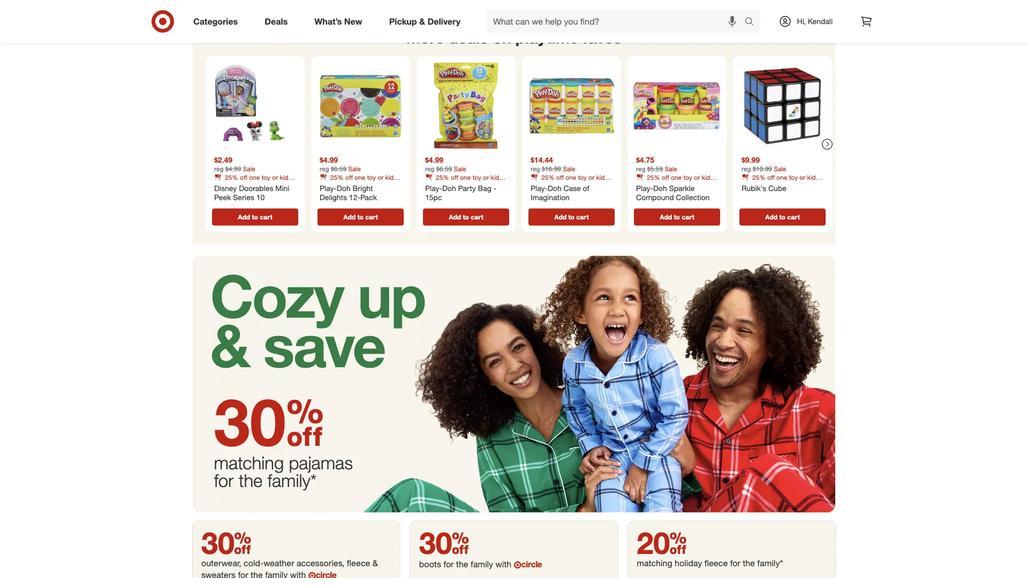 Task type: locate. For each thing, give the bounding box(es) containing it.
1 horizontal spatial $4.99 reg $6.59 sale
[[425, 155, 466, 173]]

to down play-doh sparkle compound collection
[[674, 213, 680, 221]]

3 sale from the left
[[454, 165, 466, 173]]

3 25% off one toy or kids' book from the left
[[425, 173, 504, 189]]

6 one from the left
[[777, 173, 787, 181]]

off for bright
[[345, 173, 353, 181]]

1 cart from the left
[[260, 213, 272, 221]]

2 $6.59 from the left
[[436, 165, 452, 173]]

family inside the outerwear, cold-weather accessories, fleece & sweaters for the family with
[[265, 570, 288, 578]]

reg up '15pc'
[[425, 165, 435, 173]]

0 horizontal spatial family*
[[267, 470, 317, 491]]

4 one from the left
[[566, 173, 576, 181]]

$6.59
[[331, 165, 347, 173], [436, 165, 452, 173]]

25% off one toy or kids' book up 12-
[[320, 173, 399, 189]]

one for case
[[566, 173, 576, 181]]

doh for case
[[548, 183, 562, 193]]

1 or from the left
[[272, 173, 278, 181]]

sale inside $4.75 reg $5.59 sale
[[665, 165, 677, 173]]

4 sale from the left
[[563, 165, 575, 173]]

$4.75
[[636, 155, 654, 165]]

25% off one toy or kids' book up 10
[[214, 173, 293, 189]]

peek
[[214, 193, 231, 202]]

$5.59
[[647, 165, 663, 173]]

play-doh party bag - 15pc
[[425, 183, 497, 202]]

off down $10.99
[[767, 173, 775, 181]]

1 horizontal spatial family*
[[757, 558, 783, 569]]

one
[[249, 173, 260, 181], [355, 173, 365, 181], [460, 173, 471, 181], [566, 173, 576, 181], [671, 173, 682, 181], [777, 173, 787, 181]]

add to cart down play-doh sparkle compound collection
[[660, 213, 694, 221]]

sale for sparkle
[[665, 165, 677, 173]]

play- down $5.59
[[636, 183, 653, 193]]

1 vertical spatial matching
[[637, 558, 672, 569]]

25% down $16.99
[[541, 173, 555, 181]]

reg for play-doh case of imagination
[[531, 165, 540, 173]]

add to cart down play-doh party bag - 15pc
[[449, 213, 483, 221]]

2 25% off one toy or kids' book from the left
[[320, 173, 399, 189]]

25% up play-doh bright delights 12-pack in the left top of the page
[[330, 173, 344, 181]]

bright
[[353, 183, 373, 193]]

to down play-doh party bag - 15pc
[[463, 213, 469, 221]]

one up case
[[566, 173, 576, 181]]

reg for play-doh bright delights 12-pack
[[320, 165, 329, 173]]

1 horizontal spatial $6.59
[[436, 165, 452, 173]]

0 horizontal spatial $6.59
[[331, 165, 347, 173]]

2 $4.99 reg $6.59 sale from the left
[[425, 155, 466, 173]]

to down 10
[[252, 213, 258, 221]]

case
[[564, 183, 581, 193]]

rubik's cube image
[[737, 60, 828, 151]]

$4.99 reg $6.59 sale
[[320, 155, 361, 173], [425, 155, 466, 173]]

3 cart from the left
[[471, 213, 483, 221]]

3 kids' from the left
[[491, 173, 504, 181]]

6 add to cart button from the left
[[740, 209, 826, 226]]

25% down $10.99
[[752, 173, 766, 181]]

sale right $10.99
[[774, 165, 786, 173]]

fleece right accessories,
[[347, 558, 370, 569]]

0 horizontal spatial family
[[265, 570, 288, 578]]

25% off one toy or kids' book up collection
[[636, 173, 715, 189]]

doh left case
[[548, 183, 562, 193]]

play-doh case of imagination image
[[526, 60, 617, 151]]

family* inside matching pajamas for the family*
[[267, 470, 317, 491]]

2 add from the left
[[343, 213, 356, 221]]

what's new
[[314, 16, 362, 27]]

boots for the family with
[[419, 559, 514, 570]]

to down cube
[[779, 213, 786, 221]]

1 vertical spatial family
[[265, 570, 288, 578]]

4 off from the left
[[556, 173, 564, 181]]

$9.99 reg $10.99 sale
[[742, 155, 786, 173]]

book
[[214, 181, 229, 189], [320, 181, 334, 189], [425, 181, 440, 189], [531, 181, 545, 189], [636, 181, 651, 189], [742, 181, 756, 189]]

1 vertical spatial &
[[373, 558, 378, 569]]

2 horizontal spatial $4.99
[[425, 155, 443, 165]]

25% off one toy or kids' book down $10.99
[[742, 173, 821, 189]]

new
[[344, 16, 362, 27]]

add to cart button down 12-
[[318, 209, 404, 226]]

add for bag
[[449, 213, 461, 221]]

book for rubik's cube
[[742, 181, 756, 189]]

sale right $16.99
[[563, 165, 575, 173]]

4 play- from the left
[[636, 183, 653, 193]]

outerwear, cold-weather accessories, fleece & sweaters for the family with
[[201, 558, 378, 578]]

4 cart from the left
[[576, 213, 589, 221]]

2 one from the left
[[355, 173, 365, 181]]

1 horizontal spatial with
[[496, 559, 512, 570]]

4 add from the left
[[554, 213, 567, 221]]

doh left 'bright'
[[337, 183, 351, 193]]

$4.99 up delights
[[320, 155, 338, 165]]

with
[[496, 559, 512, 570], [290, 570, 306, 578]]

to down 12-
[[357, 213, 364, 221]]

doh inside play-doh sparkle compound collection
[[653, 183, 667, 193]]

1 25% from the left
[[225, 173, 238, 181]]

5 to from the left
[[674, 213, 680, 221]]

play- left "party"
[[425, 183, 442, 193]]

of
[[583, 183, 589, 193]]

4 25% from the left
[[541, 173, 555, 181]]

0 horizontal spatial $4.99 reg $6.59 sale
[[320, 155, 361, 173]]

party
[[458, 183, 476, 193]]

2 30 from the left
[[419, 524, 469, 561]]

doh down $5.59
[[653, 183, 667, 193]]

2 to from the left
[[357, 213, 364, 221]]

3 or from the left
[[483, 173, 489, 181]]

add to cart button down play-doh sparkle compound collection
[[634, 209, 720, 226]]

3 add from the left
[[449, 213, 461, 221]]

$4.99 reg $6.59 sale up play-doh bright delights 12-pack in the left top of the page
[[320, 155, 361, 173]]

play-doh case of imagination
[[531, 183, 589, 202]]

5 add to cart from the left
[[660, 213, 694, 221]]

sale for mini
[[243, 165, 255, 173]]

5 one from the left
[[671, 173, 682, 181]]

book up compound
[[636, 181, 651, 189]]

play- inside play-doh party bag - 15pc
[[425, 183, 442, 193]]

5 book from the left
[[636, 181, 651, 189]]

add down play-doh party bag - 15pc
[[449, 213, 461, 221]]

off down $5.59
[[662, 173, 669, 181]]

4 toy from the left
[[578, 173, 587, 181]]

doh inside play-doh case of imagination
[[548, 183, 562, 193]]

0 horizontal spatial 30
[[201, 524, 251, 561]]

2 cart from the left
[[365, 213, 378, 221]]

2 fleece from the left
[[705, 558, 728, 569]]

sale
[[243, 165, 255, 173], [348, 165, 361, 173], [454, 165, 466, 173], [563, 165, 575, 173], [665, 165, 677, 173], [774, 165, 786, 173]]

0 horizontal spatial &
[[373, 558, 378, 569]]

carousel region
[[193, 20, 835, 256]]

$4.99 reg $6.59 sale for bright
[[320, 155, 361, 173]]

one up "party"
[[460, 173, 471, 181]]

1 horizontal spatial 30
[[419, 524, 469, 561]]

5 sale from the left
[[665, 165, 677, 173]]

outerwear,
[[201, 558, 241, 569]]

25% off one toy or kids' book for mini
[[214, 173, 293, 189]]

book up peek
[[214, 181, 229, 189]]

weather
[[264, 558, 294, 569]]

6 book from the left
[[742, 181, 756, 189]]

2 sale from the left
[[348, 165, 361, 173]]

6 add from the left
[[765, 213, 778, 221]]

off down $16.99
[[556, 173, 564, 181]]

off for mini
[[240, 173, 247, 181]]

$4.99
[[320, 155, 338, 165], [425, 155, 443, 165], [225, 165, 241, 173]]

6 reg from the left
[[742, 165, 751, 173]]

25% off one toy or kids' book down $16.99
[[531, 173, 610, 189]]

1 kids' from the left
[[280, 173, 293, 181]]

5 or from the left
[[694, 173, 700, 181]]

imagination
[[531, 193, 570, 202]]

2 doh from the left
[[442, 183, 456, 193]]

6 25% from the left
[[752, 173, 766, 181]]

6 cart from the left
[[787, 213, 800, 221]]

off up play-doh bright delights 12-pack in the left top of the page
[[345, 173, 353, 181]]

play-doh party bag - 15pc image
[[421, 60, 511, 151]]

5 25% from the left
[[647, 173, 660, 181]]

book up delights
[[320, 181, 334, 189]]

25% off one toy or kids' book up '15pc'
[[425, 173, 504, 189]]

1 toy from the left
[[262, 173, 270, 181]]

0 vertical spatial family
[[471, 559, 493, 570]]

12-
[[349, 193, 360, 202]]

for inside matching pajamas for the family*
[[214, 470, 234, 491]]

0 horizontal spatial with
[[290, 570, 306, 578]]

toy for bright
[[367, 173, 376, 181]]

5 25% off one toy or kids' book from the left
[[636, 173, 715, 189]]

1 off from the left
[[240, 173, 247, 181]]

fleece
[[347, 558, 370, 569], [705, 558, 728, 569]]

doh inside play-doh bright delights 12-pack
[[337, 183, 351, 193]]

3 25% from the left
[[436, 173, 449, 181]]

1 horizontal spatial fleece
[[705, 558, 728, 569]]

add to cart down play-doh case of imagination
[[554, 213, 589, 221]]

pickup
[[389, 16, 417, 27]]

sale for bright
[[348, 165, 361, 173]]

reg left $10.99
[[742, 165, 751, 173]]

$2.49 reg $4.99 sale
[[214, 155, 255, 173]]

3 one from the left
[[460, 173, 471, 181]]

one up 'bright'
[[355, 173, 365, 181]]

sale right $5.59
[[665, 165, 677, 173]]

add to cart down 10
[[238, 213, 272, 221]]

fleece inside the outerwear, cold-weather accessories, fleece & sweaters for the family with
[[347, 558, 370, 569]]

with down the weather at the left of page
[[290, 570, 306, 578]]

cart for collection
[[682, 213, 694, 221]]

one up cube
[[777, 173, 787, 181]]

play- inside play-doh case of imagination
[[531, 183, 548, 193]]

add down 12-
[[343, 213, 356, 221]]

0 horizontal spatial $4.99
[[225, 165, 241, 173]]

25% up disney
[[225, 173, 238, 181]]

$4.99 reg $6.59 sale for party
[[425, 155, 466, 173]]

$4.99 for play-doh bright delights 12-pack
[[320, 155, 338, 165]]

25% off one toy or kids' book for bright
[[320, 173, 399, 189]]

2 off from the left
[[345, 173, 353, 181]]

$6.59 for party
[[436, 165, 452, 173]]

kids' for play-doh bright delights 12-pack
[[385, 173, 399, 181]]

off up "party"
[[451, 173, 458, 181]]

boots
[[419, 559, 441, 570]]

play-doh bright delights 12-pack image
[[315, 60, 406, 151]]

add to cart down cube
[[765, 213, 800, 221]]

reg left $5.59
[[636, 165, 646, 173]]

6 sale from the left
[[774, 165, 786, 173]]

one up the doorables
[[249, 173, 260, 181]]

2 book from the left
[[320, 181, 334, 189]]

$4.99 for play-doh party bag - 15pc
[[425, 155, 443, 165]]

$6.59 up play-doh bright delights 12-pack in the left top of the page
[[331, 165, 347, 173]]

add to cart button down cube
[[740, 209, 826, 226]]

0 vertical spatial family*
[[267, 470, 317, 491]]

doh left "party"
[[442, 183, 456, 193]]

25% for play-doh case of imagination
[[541, 173, 555, 181]]

reg for play-doh sparkle compound collection
[[636, 165, 646, 173]]

1 30 from the left
[[201, 524, 251, 561]]

3 add to cart button from the left
[[423, 209, 509, 226]]

cart for -
[[471, 213, 483, 221]]

one up sparkle
[[671, 173, 682, 181]]

3 doh from the left
[[548, 183, 562, 193]]

sale up the doorables
[[243, 165, 255, 173]]

play- for play-doh sparkle compound collection
[[636, 183, 653, 193]]

with left "circle"
[[496, 559, 512, 570]]

4 25% off one toy or kids' book from the left
[[531, 173, 610, 189]]

reg
[[214, 165, 224, 173], [320, 165, 329, 173], [425, 165, 435, 173], [531, 165, 540, 173], [636, 165, 646, 173], [742, 165, 751, 173]]

add down the series
[[238, 213, 250, 221]]

1 sale from the left
[[243, 165, 255, 173]]

add
[[238, 213, 250, 221], [343, 213, 356, 221], [449, 213, 461, 221], [554, 213, 567, 221], [660, 213, 672, 221], [765, 213, 778, 221]]

to down play-doh case of imagination
[[568, 213, 575, 221]]

or
[[272, 173, 278, 181], [378, 173, 384, 181], [483, 173, 489, 181], [589, 173, 595, 181], [694, 173, 700, 181], [800, 173, 806, 181]]

add down compound
[[660, 213, 672, 221]]

book up imagination
[[531, 181, 545, 189]]

3 to from the left
[[463, 213, 469, 221]]

$10.99
[[753, 165, 772, 173]]

book for play-doh bright delights 12-pack
[[320, 181, 334, 189]]

1 one from the left
[[249, 173, 260, 181]]

2 play- from the left
[[425, 183, 442, 193]]

kids' for rubik's cube
[[807, 173, 821, 181]]

with inside the outerwear, cold-weather accessories, fleece & sweaters for the family with
[[290, 570, 306, 578]]

25% for rubik's cube
[[752, 173, 766, 181]]

4 book from the left
[[531, 181, 545, 189]]

5 kids' from the left
[[702, 173, 715, 181]]

family*
[[267, 470, 317, 491], [757, 558, 783, 569]]

2 kids' from the left
[[385, 173, 399, 181]]

accessories,
[[297, 558, 345, 569]]

doorables
[[239, 183, 273, 193]]

toy for case
[[578, 173, 587, 181]]

toy
[[262, 173, 270, 181], [367, 173, 376, 181], [473, 173, 481, 181], [578, 173, 587, 181], [684, 173, 692, 181], [789, 173, 798, 181]]

play- left 12-
[[320, 183, 337, 193]]

disney doorables mini peek series 10 image
[[210, 60, 300, 151]]

5 add to cart button from the left
[[634, 209, 720, 226]]

add to cart button down play-doh party bag - 15pc
[[423, 209, 509, 226]]

0 horizontal spatial matching
[[214, 452, 284, 474]]

family left "circle"
[[471, 559, 493, 570]]

kids'
[[280, 173, 293, 181], [385, 173, 399, 181], [491, 173, 504, 181], [596, 173, 610, 181], [702, 173, 715, 181], [807, 173, 821, 181]]

sale up "party"
[[454, 165, 466, 173]]

play- inside play-doh bright delights 12-pack
[[320, 183, 337, 193]]

family
[[471, 559, 493, 570], [265, 570, 288, 578]]

$4.99 reg $6.59 sale up "party"
[[425, 155, 466, 173]]

add for compound
[[660, 213, 672, 221]]

30 for boots
[[419, 524, 469, 561]]

add to cart button for -
[[423, 209, 509, 226]]

add down cube
[[765, 213, 778, 221]]

25%
[[225, 173, 238, 181], [330, 173, 344, 181], [436, 173, 449, 181], [541, 173, 555, 181], [647, 173, 660, 181], [752, 173, 766, 181]]

25% off one toy or kids' book
[[214, 173, 293, 189], [320, 173, 399, 189], [425, 173, 504, 189], [531, 173, 610, 189], [636, 173, 715, 189], [742, 173, 821, 189]]

1 $4.99 reg $6.59 sale from the left
[[320, 155, 361, 173]]

25% up '15pc'
[[436, 173, 449, 181]]

0 vertical spatial matching
[[214, 452, 284, 474]]

cart
[[260, 213, 272, 221], [365, 213, 378, 221], [471, 213, 483, 221], [576, 213, 589, 221], [682, 213, 694, 221], [787, 213, 800, 221]]

3 add to cart from the left
[[449, 213, 483, 221]]

sale for party
[[454, 165, 466, 173]]

sale up 'bright'
[[348, 165, 361, 173]]

sale for case
[[563, 165, 575, 173]]

1 book from the left
[[214, 181, 229, 189]]

add to cart button
[[212, 209, 298, 226], [318, 209, 404, 226], [423, 209, 509, 226], [529, 209, 615, 226], [634, 209, 720, 226], [740, 209, 826, 226]]

book down $10.99
[[742, 181, 756, 189]]

2 toy from the left
[[367, 173, 376, 181]]

&
[[419, 16, 425, 27], [373, 558, 378, 569]]

1 vertical spatial with
[[290, 570, 306, 578]]

0 horizontal spatial fleece
[[347, 558, 370, 569]]

& inside the outerwear, cold-weather accessories, fleece & sweaters for the family with
[[373, 558, 378, 569]]

4 kids' from the left
[[596, 173, 610, 181]]

1 add from the left
[[238, 213, 250, 221]]

book up '15pc'
[[425, 181, 440, 189]]

1 to from the left
[[252, 213, 258, 221]]

to for series
[[252, 213, 258, 221]]

$4.99 up '15pc'
[[425, 155, 443, 165]]

30 
[[214, 382, 324, 461]]

play-
[[320, 183, 337, 193], [425, 183, 442, 193], [531, 183, 548, 193], [636, 183, 653, 193]]

1 $6.59 from the left
[[331, 165, 347, 173]]

6 to from the left
[[779, 213, 786, 221]]

reg up delights
[[320, 165, 329, 173]]

1 horizontal spatial $4.99
[[320, 155, 338, 165]]

0 vertical spatial &
[[419, 16, 425, 27]]

1 vertical spatial family*
[[757, 558, 783, 569]]

3 play- from the left
[[531, 183, 548, 193]]

1 doh from the left
[[337, 183, 351, 193]]

the inside matching pajamas for the family*
[[239, 470, 263, 491]]

4 to from the left
[[568, 213, 575, 221]]

2 add to cart from the left
[[343, 213, 378, 221]]

3 book from the left
[[425, 181, 440, 189]]

2 or from the left
[[378, 173, 384, 181]]

deals
[[449, 28, 488, 47]]

2 reg from the left
[[320, 165, 329, 173]]

add for delights
[[343, 213, 356, 221]]

play- inside play-doh sparkle compound collection
[[636, 183, 653, 193]]

to
[[252, 213, 258, 221], [357, 213, 364, 221], [463, 213, 469, 221], [568, 213, 575, 221], [674, 213, 680, 221], [779, 213, 786, 221]]

$4.99 inside $2.49 reg $4.99 sale
[[225, 165, 241, 173]]

book for play-doh sparkle compound collection
[[636, 181, 651, 189]]

2 25% from the left
[[330, 173, 344, 181]]

4 add to cart from the left
[[554, 213, 589, 221]]

$16.99
[[542, 165, 561, 173]]

$6.59 up play-doh party bag - 15pc
[[436, 165, 452, 173]]

$4.99 up disney
[[225, 165, 241, 173]]

add to cart button down 10
[[212, 209, 298, 226]]

add to cart down 12-
[[343, 213, 378, 221]]

play- down $16.99
[[531, 183, 548, 193]]

to for collection
[[674, 213, 680, 221]]

reg up disney
[[214, 165, 224, 173]]

3 reg from the left
[[425, 165, 435, 173]]

the
[[239, 470, 263, 491], [743, 558, 755, 569], [456, 559, 468, 570], [251, 570, 263, 578]]

off
[[240, 173, 247, 181], [345, 173, 353, 181], [451, 173, 458, 181], [556, 173, 564, 181], [662, 173, 669, 181], [767, 173, 775, 181]]

6 toy from the left
[[789, 173, 798, 181]]

2 add to cart button from the left
[[318, 209, 404, 226]]

$14.44
[[531, 155, 553, 165]]

5 cart from the left
[[682, 213, 694, 221]]

25% down $5.59
[[647, 173, 660, 181]]

3 toy from the left
[[473, 173, 481, 181]]

30
[[201, 524, 251, 561], [419, 524, 469, 561]]

or for mini
[[272, 173, 278, 181]]

one for party
[[460, 173, 471, 181]]

off down $2.49 reg $4.99 sale
[[240, 173, 247, 181]]

25% off one toy or kids' book for party
[[425, 173, 504, 189]]

reg inside $2.49 reg $4.99 sale
[[214, 165, 224, 173]]

3 off from the left
[[451, 173, 458, 181]]

sale inside $14.44 reg $16.99 sale
[[563, 165, 575, 173]]

add to cart button down play-doh case of imagination
[[529, 209, 615, 226]]

sale inside $2.49 reg $4.99 sale
[[243, 165, 255, 173]]

off for party
[[451, 173, 458, 181]]

for inside 20 matching holiday fleece for the family*
[[730, 558, 741, 569]]

reg inside $14.44 reg $16.99 sale
[[531, 165, 540, 173]]

4 doh from the left
[[653, 183, 667, 193]]

doh inside play-doh party bag - 15pc
[[442, 183, 456, 193]]

rubik's cube
[[742, 183, 787, 193]]

deals
[[265, 16, 288, 27]]

matching
[[214, 452, 284, 474], [637, 558, 672, 569]]

1 play- from the left
[[320, 183, 337, 193]]

15pc
[[425, 193, 442, 202]]

add to cart
[[238, 213, 272, 221], [343, 213, 378, 221], [449, 213, 483, 221], [554, 213, 589, 221], [660, 213, 694, 221], [765, 213, 800, 221]]

4 or from the left
[[589, 173, 595, 181]]

family down the weather at the left of page
[[265, 570, 288, 578]]

20
[[637, 524, 687, 561]]

for
[[214, 470, 234, 491], [730, 558, 741, 569], [444, 559, 454, 570], [238, 570, 248, 578]]

4 add to cart button from the left
[[529, 209, 615, 226]]

doh for party
[[442, 183, 456, 193]]

sale inside $9.99 reg $10.99 sale
[[774, 165, 786, 173]]

reg left $16.99
[[531, 165, 540, 173]]

toy for party
[[473, 173, 481, 181]]

30 for outerwear,
[[201, 524, 251, 561]]

1 reg from the left
[[214, 165, 224, 173]]

reg inside $9.99 reg $10.99 sale
[[742, 165, 751, 173]]

to for -
[[463, 213, 469, 221]]

1 fleece from the left
[[347, 558, 370, 569]]

cozy up & save image
[[193, 256, 835, 513]]

25% off one toy or kids' book for case
[[531, 173, 610, 189]]

doh for bright
[[337, 183, 351, 193]]

more deals on playtime faves
[[406, 28, 622, 47]]

disney doorables mini peek series 10
[[214, 183, 289, 202]]

1 25% off one toy or kids' book from the left
[[214, 173, 293, 189]]

delights
[[320, 193, 347, 202]]

reg inside $4.75 reg $5.59 sale
[[636, 165, 646, 173]]

fleece right holiday
[[705, 558, 728, 569]]

5 toy from the left
[[684, 173, 692, 181]]

or for party
[[483, 173, 489, 181]]

1 add to cart from the left
[[238, 213, 272, 221]]

add down imagination
[[554, 213, 567, 221]]

doh
[[337, 183, 351, 193], [442, 183, 456, 193], [548, 183, 562, 193], [653, 183, 667, 193]]

1 horizontal spatial matching
[[637, 558, 672, 569]]



Task type: vqa. For each thing, say whether or not it's contained in the screenshot.
bottommost In
no



Task type: describe. For each thing, give the bounding box(es) containing it.
deals link
[[256, 10, 301, 33]]

add to cart for series
[[238, 213, 272, 221]]

add to cart button for series
[[212, 209, 298, 226]]

compound
[[636, 193, 674, 202]]

cart for series
[[260, 213, 272, 221]]

sparkle
[[669, 183, 695, 193]]

hi, kendall
[[797, 17, 833, 26]]

matching pajamas for the family*
[[214, 452, 353, 491]]

add to cart button for imagination
[[529, 209, 615, 226]]

0 vertical spatial with
[[496, 559, 512, 570]]

1 horizontal spatial family
[[471, 559, 493, 570]]

add to cart for imagination
[[554, 213, 589, 221]]

$14.44 reg $16.99 sale
[[531, 155, 575, 173]]

one for sparkle
[[671, 173, 682, 181]]

rubik's
[[742, 183, 766, 193]]

to for imagination
[[568, 213, 575, 221]]

book for play-doh case of imagination
[[531, 181, 545, 189]]

or for case
[[589, 173, 595, 181]]

on
[[493, 28, 511, 47]]

cart for imagination
[[576, 213, 589, 221]]

holiday
[[675, 558, 702, 569]]

play- for play-doh party bag - 15pc
[[425, 183, 442, 193]]

toy for mini
[[262, 173, 270, 181]]

add to cart button for 12-
[[318, 209, 404, 226]]

sweaters
[[201, 570, 236, 578]]

reg for disney doorables mini peek series 10
[[214, 165, 224, 173]]

book for disney doorables mini peek series 10
[[214, 181, 229, 189]]

pajamas
[[289, 452, 353, 474]]

disney
[[214, 183, 237, 193]]

pack
[[360, 193, 377, 202]]

$9.99
[[742, 155, 760, 165]]

25% off one toy or kids' book for sparkle
[[636, 173, 715, 189]]

add for of
[[554, 213, 567, 221]]

6 or from the left
[[800, 173, 806, 181]]

to for 12-
[[357, 213, 364, 221]]

or for sparkle
[[694, 173, 700, 181]]

6 25% off one toy or kids' book from the left
[[742, 173, 821, 189]]

25% for play-doh bright delights 12-pack
[[330, 173, 344, 181]]

-
[[494, 183, 497, 193]]

off for sparkle
[[662, 173, 669, 181]]

for inside the outerwear, cold-weather accessories, fleece & sweaters for the family with
[[238, 570, 248, 578]]

cart for 12-
[[365, 213, 378, 221]]

delivery
[[428, 16, 461, 27]]

add to cart for 12-
[[343, 213, 378, 221]]

kendall
[[808, 17, 833, 26]]

1 horizontal spatial &
[[419, 16, 425, 27]]

add to cart button for collection
[[634, 209, 720, 226]]

series
[[233, 193, 254, 202]]

categories
[[193, 16, 238, 27]]

kids' for play-doh party bag - 15pc
[[491, 173, 504, 181]]

25% for disney doorables mini peek series 10
[[225, 173, 238, 181]]

reg for rubik's cube
[[742, 165, 751, 173]]

25% for play-doh party bag - 15pc
[[436, 173, 449, 181]]

family* inside 20 matching holiday fleece for the family*
[[757, 558, 783, 569]]

What can we help you find? suggestions appear below search field
[[487, 10, 747, 33]]

categories link
[[184, 10, 251, 33]]

kids' for disney doorables mini peek series 10
[[280, 173, 293, 181]]

kids' for play-doh case of imagination
[[596, 173, 610, 181]]

mini
[[275, 183, 289, 193]]

play- for play-doh case of imagination
[[531, 183, 548, 193]]

off for case
[[556, 173, 564, 181]]

pickup & delivery link
[[380, 10, 474, 33]]

cube
[[769, 183, 787, 193]]

30
[[214, 382, 286, 461]]

the inside 20 matching holiday fleece for the family*
[[743, 558, 755, 569]]

$2.49
[[214, 155, 232, 165]]

reg for play-doh party bag - 15pc
[[425, 165, 435, 173]]

$6.59 for bright
[[331, 165, 347, 173]]

add to cart for collection
[[660, 213, 694, 221]]

25% for play-doh sparkle compound collection
[[647, 173, 660, 181]]

matching inside 20 matching holiday fleece for the family*
[[637, 558, 672, 569]]

search
[[740, 17, 766, 28]]

kids' for play-doh sparkle compound collection
[[702, 173, 715, 181]]

collection
[[676, 193, 710, 202]]

one for bright
[[355, 173, 365, 181]]

doh for sparkle
[[653, 183, 667, 193]]

hi,
[[797, 17, 806, 26]]

playtime
[[516, 28, 579, 47]]

6 off from the left
[[767, 173, 775, 181]]

cold-
[[244, 558, 264, 569]]

more
[[406, 28, 444, 47]]

pickup & delivery
[[389, 16, 461, 27]]

book for play-doh party bag - 15pc
[[425, 181, 440, 189]]

fleece inside 20 matching holiday fleece for the family*
[[705, 558, 728, 569]]

20 matching holiday fleece for the family*
[[637, 524, 785, 569]]

$4.75 reg $5.59 sale
[[636, 155, 677, 173]]

one for mini
[[249, 173, 260, 181]]

play-doh sparkle compound collection
[[636, 183, 710, 202]]

matching inside matching pajamas for the family*
[[214, 452, 284, 474]]

or for bright
[[378, 173, 384, 181]]


[[286, 382, 324, 461]]

bag
[[478, 183, 492, 193]]

search button
[[740, 10, 766, 35]]

6 add to cart from the left
[[765, 213, 800, 221]]

add for peek
[[238, 213, 250, 221]]

add to cart for -
[[449, 213, 483, 221]]

circle
[[521, 559, 542, 570]]

the inside the outerwear, cold-weather accessories, fleece & sweaters for the family with
[[251, 570, 263, 578]]

what's new link
[[305, 10, 376, 33]]

faves
[[583, 28, 622, 47]]

play- for play-doh bright delights 12-pack
[[320, 183, 337, 193]]

play-doh bright delights 12-pack
[[320, 183, 377, 202]]

10
[[256, 193, 265, 202]]

play-doh sparkle compound collection image
[[632, 60, 722, 151]]

what's
[[314, 16, 342, 27]]

toy for sparkle
[[684, 173, 692, 181]]



